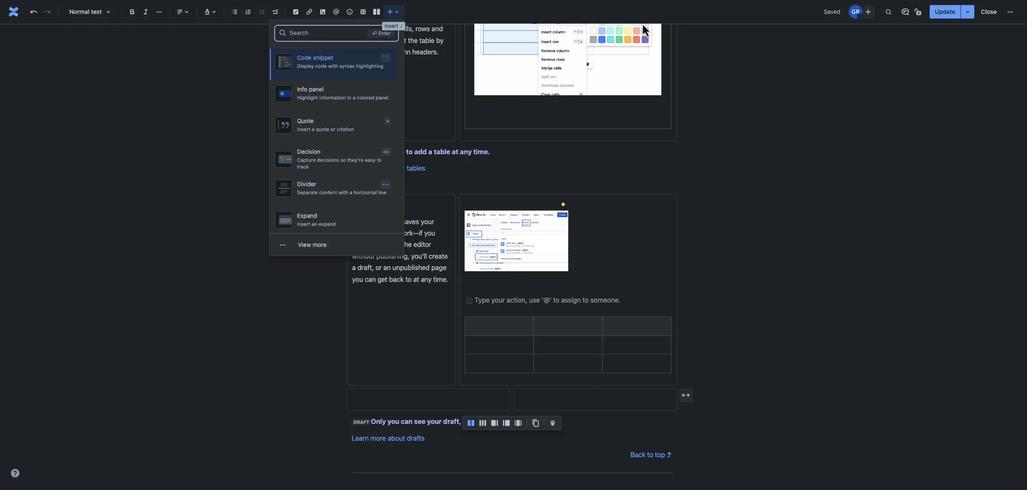 Task type: describe. For each thing, give the bounding box(es) containing it.
time. inside in the editor without publishing, you'll create a draft, or an unpublished page you can get back to at any time.
[[433, 275, 448, 283]]

code
[[297, 54, 312, 61]]

no restrictions image
[[914, 7, 924, 17]]

bold ⌘b image
[[127, 7, 137, 17]]

to left it.
[[537, 418, 544, 425]]

italic ⌘i image
[[141, 7, 151, 17]]

as
[[377, 229, 384, 237]]

you left left sidebar "icon"
[[486, 418, 498, 425]]

link image
[[304, 7, 314, 17]]

>
[[386, 118, 390, 123]]

info panel highlight information in a colored panel
[[297, 86, 389, 100]]

learn more about drafts
[[352, 434, 425, 442]]

go wide image
[[681, 390, 691, 400]]

to inside capture decisions so they're easy to track
[[377, 157, 382, 163]]

mention image
[[331, 7, 341, 17]]

comment icon image
[[901, 7, 911, 17]]

type
[[362, 148, 378, 155]]

capture
[[297, 157, 316, 163]]

type /table to add a table at any time.
[[362, 148, 490, 155]]

a right add
[[428, 148, 432, 155]]

enter
[[379, 30, 391, 36]]

confluence image
[[7, 5, 20, 19]]

layouts image
[[372, 7, 382, 17]]

add
[[415, 148, 427, 155]]

confluence image
[[7, 5, 20, 19]]

0 vertical spatial time.
[[474, 148, 490, 155]]

to left add
[[406, 148, 413, 155]]

without
[[352, 252, 375, 260]]

code
[[316, 63, 327, 69]]

insert a quote or citation
[[297, 126, 354, 132]]

back to top ⤴ link
[[631, 451, 672, 458]]

table image
[[358, 7, 368, 17]]

editor
[[414, 241, 431, 248]]

bullet list ⌘⇧8 image
[[230, 7, 240, 17]]

confluence
[[352, 218, 387, 225]]

two columns image
[[466, 418, 476, 428]]

or inside "popup" element
[[331, 126, 336, 132]]

saved
[[824, 8, 841, 15]]

back to top ⤴
[[631, 451, 672, 458]]

more for learn more about tables
[[371, 165, 386, 172]]

update button
[[930, 5, 961, 19]]

a left quote
[[312, 126, 315, 132]]

---
[[383, 181, 390, 187]]

indent tab image
[[270, 7, 280, 17]]

info
[[297, 86, 308, 93]]

citation
[[337, 126, 354, 132]]

1 vertical spatial your
[[427, 418, 442, 425]]

page
[[432, 264, 447, 272]]

insert inside expand insert an expand
[[297, 221, 311, 227]]

your inside confluence autosaves your content as you work—if you select
[[421, 218, 434, 225]]

popup element
[[269, 20, 404, 396]]

normal text button
[[61, 3, 118, 21]]

learn more about drafts link
[[352, 434, 425, 442]]

more formatting image
[[154, 7, 164, 17]]

it.
[[546, 418, 552, 425]]

any inside in the editor without publishing, you'll create a draft, or an unpublished page you can get back to at any time.
[[421, 275, 432, 283]]

or inside in the editor without publishing, you'll create a draft, or an unpublished page you can get back to at any time.
[[376, 264, 382, 272]]

get
[[378, 275, 388, 283]]

in inside 'info panel highlight information in a colored panel'
[[347, 95, 352, 100]]

adjust update settings image
[[963, 7, 973, 17]]

draft
[[354, 419, 369, 425]]

/
[[401, 23, 402, 29]]

decision
[[297, 148, 321, 155]]

update
[[935, 8, 956, 15]]

normal
[[69, 8, 90, 15]]

quote
[[297, 117, 314, 124]]

code snippet
[[297, 54, 334, 61]]

capture decisions so they're easy to track
[[297, 157, 382, 170]]

action item image
[[291, 7, 301, 17]]

back
[[389, 275, 404, 283]]

outdent ⇧tab image
[[257, 7, 267, 17]]

to inside in the editor without publishing, you'll create a draft, or an unpublished page you can get back to at any time.
[[406, 275, 412, 283]]

advanced search image
[[279, 29, 287, 37]]

you inside in the editor without publishing, you'll create a draft, or an unpublished page you can get back to at any time.
[[352, 275, 363, 283]]

quote
[[316, 126, 329, 132]]

drafts
[[407, 434, 425, 442]]

```
[[382, 55, 390, 60]]

an inside in the editor without publishing, you'll create a draft, or an unpublished page you can get back to at any time.
[[384, 264, 391, 272]]

tooltip containing insert
[[382, 22, 406, 30]]

divider
[[297, 180, 316, 187]]

separate content with a horizontal line
[[297, 190, 387, 195]]

with for divider
[[339, 190, 348, 195]]

colored
[[357, 95, 375, 100]]

see
[[414, 418, 426, 425]]

⤴
[[667, 451, 672, 458]]

work—if
[[399, 229, 423, 237]]

with for code snippet
[[329, 63, 338, 69]]

1 horizontal spatial panel
[[376, 95, 389, 100]]

view more button
[[269, 236, 404, 253]]

right sidebar image
[[490, 418, 500, 428]]

insert /
[[385, 23, 402, 29]]

a inside 'info panel highlight information in a colored panel'
[[353, 95, 356, 100]]

track
[[297, 164, 309, 170]]

text
[[91, 8, 102, 15]]

close
[[981, 8, 997, 15]]

normal text
[[69, 8, 102, 15]]

horizontal
[[354, 190, 377, 195]]

more for learn more about drafts
[[371, 434, 386, 442]]

at inside in the editor without publishing, you'll create a draft, or an unpublished page you can get back to at any time.
[[413, 275, 419, 283]]

easy
[[365, 157, 376, 163]]

insert for insert /
[[385, 23, 398, 29]]

learn for learn more about drafts
[[352, 434, 369, 442]]

table
[[434, 148, 450, 155]]

0 horizontal spatial panel
[[309, 86, 324, 93]]

you'll
[[411, 252, 427, 260]]

snippet
[[313, 54, 334, 61]]

separate
[[297, 190, 318, 195]]

select
[[352, 241, 371, 248]]

⏎ enter
[[372, 30, 391, 36]]

highlight
[[297, 95, 318, 100]]



Task type: vqa. For each thing, say whether or not it's contained in the screenshot.


Task type: locate. For each thing, give the bounding box(es) containing it.
1 learn from the top
[[352, 165, 369, 172]]

1 vertical spatial can
[[401, 418, 413, 425]]

emoji image
[[345, 7, 355, 17]]

1 vertical spatial at
[[413, 275, 419, 283]]

tables
[[407, 165, 425, 172]]

0 vertical spatial in
[[347, 95, 352, 100]]

expand
[[297, 212, 317, 219]]

can inside in the editor without publishing, you'll create a draft, or an unpublished page you can get back to at any time.
[[365, 275, 376, 283]]

3 - from the left
[[387, 181, 390, 187]]

expand
[[319, 221, 336, 227]]

0 vertical spatial about
[[388, 165, 405, 172]]

2 learn from the top
[[352, 434, 369, 442]]

panel right colored
[[376, 95, 389, 100]]

learn
[[352, 165, 369, 172], [352, 434, 369, 442]]

a left 'link'
[[519, 418, 523, 425]]

draft, down without
[[358, 264, 374, 272]]

1 horizontal spatial time.
[[474, 148, 490, 155]]

1 vertical spatial with
[[339, 190, 348, 195]]

search field
[[290, 25, 365, 40]]

learn down draft
[[352, 434, 369, 442]]

a
[[353, 95, 356, 100], [312, 126, 315, 132], [428, 148, 432, 155], [350, 190, 353, 195], [352, 264, 356, 272], [519, 418, 523, 425]]

0 horizontal spatial in
[[347, 95, 352, 100]]

0 vertical spatial panel
[[309, 86, 324, 93]]

about down /table
[[388, 165, 405, 172]]

0 vertical spatial can
[[365, 275, 376, 283]]

0 vertical spatial content
[[320, 190, 337, 195]]

insert inside tooltip
[[385, 23, 398, 29]]

content inside confluence autosaves your content as you work—if you select
[[352, 229, 375, 237]]

insert for insert a quote or citation
[[297, 126, 311, 132]]

1 vertical spatial draft,
[[443, 418, 462, 425]]

you
[[386, 229, 397, 237], [424, 229, 435, 237], [352, 275, 363, 283], [388, 418, 399, 425], [486, 418, 498, 425]]

you right as
[[386, 229, 397, 237]]

0 horizontal spatial any
[[421, 275, 432, 283]]

your right see on the bottom left
[[427, 418, 442, 425]]

left sidebar image
[[502, 418, 512, 428]]

about
[[388, 165, 405, 172], [388, 434, 405, 442]]

back
[[631, 451, 646, 458]]

a down without
[[352, 264, 356, 272]]

to down unpublished
[[406, 275, 412, 283]]

insert left /
[[385, 23, 398, 29]]

with
[[329, 63, 338, 69], [339, 190, 348, 195]]

you up editor
[[424, 229, 435, 237]]

link
[[524, 418, 536, 425]]

in left the
[[395, 241, 400, 248]]

your
[[421, 218, 434, 225], [427, 418, 442, 425]]

more inside button
[[313, 241, 327, 248]]

1 vertical spatial time.
[[433, 275, 448, 283]]

1 vertical spatial an
[[384, 264, 391, 272]]

help image
[[10, 468, 20, 478]]

content up select
[[352, 229, 375, 237]]

expand insert an expand
[[297, 212, 336, 227]]

0 horizontal spatial time.
[[433, 275, 448, 283]]

0 vertical spatial more
[[371, 165, 386, 172]]

0 horizontal spatial can
[[365, 275, 376, 283]]

confluence autosaves your content as you work—if you select
[[352, 218, 437, 248]]

1 horizontal spatial can
[[401, 418, 413, 425]]

0 vertical spatial any
[[460, 148, 472, 155]]

can left see on the bottom left
[[401, 418, 413, 425]]

0 horizontal spatial an
[[312, 221, 318, 227]]

0 vertical spatial learn
[[352, 165, 369, 172]]

1 vertical spatial panel
[[376, 95, 389, 100]]

1 horizontal spatial content
[[352, 229, 375, 237]]

1 horizontal spatial at
[[452, 148, 459, 155]]

1 - from the left
[[383, 181, 385, 187]]

or up get
[[376, 264, 382, 272]]

learn for learn more about tables
[[352, 165, 369, 172]]

highlighting
[[356, 63, 384, 69]]

top
[[655, 451, 665, 458]]

insert down "expand"
[[297, 221, 311, 227]]

more right view
[[313, 241, 327, 248]]

align left image
[[175, 7, 185, 17]]

panel
[[309, 86, 324, 93], [376, 95, 389, 100]]

editor toolbar toolbar
[[463, 416, 561, 439]]

display code with syntax highlighting
[[297, 63, 384, 69]]

0 horizontal spatial draft,
[[358, 264, 374, 272]]

find and replace image
[[884, 7, 894, 17]]

1 vertical spatial more
[[313, 241, 327, 248]]

draft,
[[358, 264, 374, 272], [443, 418, 462, 425]]

in left colored
[[347, 95, 352, 100]]

1 horizontal spatial with
[[339, 190, 348, 195]]

1 vertical spatial learn
[[352, 434, 369, 442]]

2 vertical spatial insert
[[297, 221, 311, 227]]

to right easy
[[377, 157, 382, 163]]

an inside expand insert an expand
[[312, 221, 318, 227]]

0 horizontal spatial at
[[413, 275, 419, 283]]

view
[[298, 241, 311, 248]]

with right the code
[[329, 63, 338, 69]]

⏎
[[372, 30, 377, 36]]

greg robinson image
[[849, 5, 863, 19]]

an
[[312, 221, 318, 227], [384, 264, 391, 272]]

or right quote
[[331, 126, 336, 132]]

about left the drafts
[[388, 434, 405, 442]]

content inside "popup" element
[[320, 190, 337, 195]]

1 horizontal spatial an
[[384, 264, 391, 272]]

0 vertical spatial with
[[329, 63, 338, 69]]

publishing,
[[377, 252, 410, 260]]

add image, video, or file image
[[318, 7, 328, 17]]

view more
[[298, 241, 327, 248]]

you right only
[[388, 418, 399, 425]]

0 vertical spatial insert
[[385, 23, 398, 29]]

at down unpublished
[[413, 275, 419, 283]]

close button
[[976, 5, 1002, 19]]

invite to edit image
[[864, 7, 874, 17]]

1 vertical spatial about
[[388, 434, 405, 442]]

draft only you can see your draft, unless you share a link to it.
[[354, 418, 552, 425]]

three columns image
[[478, 418, 488, 428]]

a inside in the editor without publishing, you'll create a draft, or an unpublished page you can get back to at any time.
[[352, 264, 356, 272]]

you down without
[[352, 275, 363, 283]]

/table
[[382, 149, 403, 155]]

so
[[341, 157, 346, 163]]

any down "page"
[[421, 275, 432, 283]]

1 vertical spatial or
[[376, 264, 382, 272]]

the
[[402, 241, 412, 248]]

1 vertical spatial any
[[421, 275, 432, 283]]

draft, inside in the editor without publishing, you'll create a draft, or an unpublished page you can get back to at any time.
[[358, 264, 374, 272]]

learn more about tables
[[352, 165, 425, 172]]

2 - from the left
[[385, 181, 387, 187]]

learn more about tables link
[[352, 165, 425, 172]]

copy image
[[531, 418, 541, 428]]

1 vertical spatial content
[[352, 229, 375, 237]]

-
[[383, 181, 385, 187], [385, 181, 387, 187], [387, 181, 390, 187]]

panel up the highlight
[[309, 86, 324, 93]]

0 horizontal spatial content
[[320, 190, 337, 195]]

0 horizontal spatial with
[[329, 63, 338, 69]]

about for drafts
[[388, 434, 405, 442]]

2 vertical spatial more
[[371, 434, 386, 442]]

three columns with sidebars image
[[513, 418, 523, 428]]

time.
[[474, 148, 490, 155], [433, 275, 448, 283]]

syntax
[[340, 63, 355, 69]]

can left get
[[365, 275, 376, 283]]

redo ⌘⇧z image
[[42, 7, 52, 17]]

1 vertical spatial insert
[[297, 126, 311, 132]]

content
[[320, 190, 337, 195], [352, 229, 375, 237]]

draft, left two columns "icon"
[[443, 418, 462, 425]]

decisions
[[317, 157, 339, 163]]

0 vertical spatial an
[[312, 221, 318, 227]]

line
[[378, 190, 387, 195]]

your up work—if in the left top of the page
[[421, 218, 434, 225]]

with left horizontal on the top
[[339, 190, 348, 195]]

1 horizontal spatial any
[[460, 148, 472, 155]]

in the editor without publishing, you'll create a draft, or an unpublished page you can get back to at any time.
[[352, 241, 450, 283]]

undo ⌘z image
[[29, 7, 39, 17]]

insert down quote
[[297, 126, 311, 132]]

tooltip
[[382, 22, 406, 30]]

time. down "page"
[[433, 275, 448, 283]]

in inside in the editor without publishing, you'll create a draft, or an unpublished page you can get back to at any time.
[[395, 241, 400, 248]]

or
[[331, 126, 336, 132], [376, 264, 382, 272]]

an up get
[[384, 264, 391, 272]]

1 horizontal spatial or
[[376, 264, 382, 272]]

can
[[365, 275, 376, 283], [401, 418, 413, 425]]

autosaves
[[389, 218, 419, 225]]

at
[[452, 148, 459, 155], [413, 275, 419, 283]]

share
[[499, 418, 517, 425]]

remove image
[[548, 418, 558, 428]]

learn down the they're
[[352, 165, 369, 172]]

more down only
[[371, 434, 386, 442]]

create
[[429, 252, 448, 260]]

content right the separate
[[320, 190, 337, 195]]

unless
[[463, 418, 484, 425]]

a left colored
[[353, 95, 356, 100]]

<>
[[383, 149, 390, 154]]

2 about from the top
[[388, 434, 405, 442]]

0 vertical spatial at
[[452, 148, 459, 155]]

1 horizontal spatial in
[[395, 241, 400, 248]]

about for tables
[[388, 165, 405, 172]]

1 horizontal spatial draft,
[[443, 418, 462, 425]]

0 vertical spatial or
[[331, 126, 336, 132]]

unpublished
[[393, 264, 430, 272]]

more image
[[1006, 7, 1016, 17]]

they're
[[348, 157, 364, 163]]

time. right table
[[474, 148, 490, 155]]

more for view more
[[313, 241, 327, 248]]

an down "expand"
[[312, 221, 318, 227]]

any right table
[[460, 148, 472, 155]]

more down easy
[[371, 165, 386, 172]]

0 vertical spatial your
[[421, 218, 434, 225]]

1 about from the top
[[388, 165, 405, 172]]

display
[[297, 63, 314, 69]]

a left horizontal on the top
[[350, 190, 353, 195]]

numbered list ⌘⇧7 image
[[243, 7, 253, 17]]

more
[[371, 165, 386, 172], [313, 241, 327, 248], [371, 434, 386, 442]]

in
[[347, 95, 352, 100], [395, 241, 400, 248]]

0 horizontal spatial or
[[331, 126, 336, 132]]

information
[[320, 95, 346, 100]]

insert
[[385, 23, 398, 29], [297, 126, 311, 132], [297, 221, 311, 227]]

0 vertical spatial draft,
[[358, 264, 374, 272]]

at right table
[[452, 148, 459, 155]]

to left the top
[[647, 451, 653, 458]]

1 vertical spatial in
[[395, 241, 400, 248]]

only
[[371, 418, 386, 425]]



